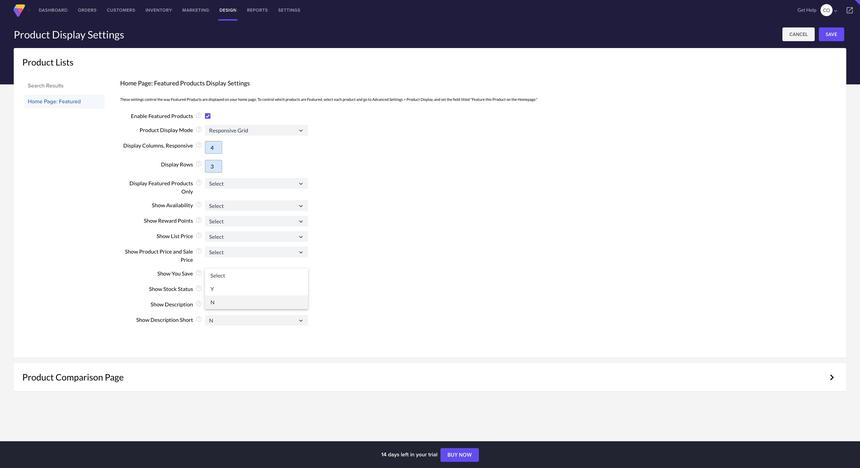 Task type: locate. For each thing, give the bounding box(es) containing it.
help_outline inside display columns, responsive help_outline
[[195, 141, 202, 148]]

10 help_outline from the top
[[195, 270, 202, 277]]

price down list
[[160, 248, 172, 255]]

help_outline left n
[[195, 301, 202, 307]]


[[833, 8, 839, 14]]

7 help_outline from the top
[[195, 217, 202, 224]]

2 are from the left
[[301, 97, 306, 102]]

you
[[172, 270, 181, 277]]

help_outline inside product display mode help_outline
[[195, 126, 202, 133]]

page:
[[138, 79, 153, 87], [44, 98, 58, 105]]

1 vertical spatial description
[[151, 317, 179, 323]]


[[846, 6, 854, 14]]

product
[[14, 28, 50, 41], [22, 57, 54, 68], [407, 97, 420, 102], [492, 97, 506, 102], [140, 127, 159, 133], [139, 248, 159, 255], [22, 372, 54, 383]]

display inside display columns, responsive help_outline
[[123, 142, 141, 149]]

featured up "way"
[[154, 79, 179, 87]]

1 horizontal spatial home
[[120, 79, 137, 87]]

show list price help_outline
[[157, 232, 202, 239]]

1 the from the left
[[157, 97, 163, 102]]

0 horizontal spatial home
[[28, 98, 42, 105]]

0 horizontal spatial the
[[157, 97, 163, 102]]

 link
[[840, 0, 860, 21]]

help_outline inside show product price and sale price help_outline
[[195, 248, 202, 254]]

12 help_outline from the top
[[195, 301, 202, 307]]

save inside show you save help_outline
[[182, 270, 193, 277]]

control right settings
[[145, 97, 157, 102]]

help_outline inside show list price help_outline
[[195, 232, 202, 239]]

featured up show availability help_outline
[[148, 180, 170, 186]]

help_outline right short
[[195, 316, 202, 323]]

1 horizontal spatial on
[[507, 97, 511, 102]]

help_outline right rows
[[195, 160, 202, 167]]

help_outline right 'sale'
[[195, 248, 202, 254]]

show for show description help_outline
[[151, 301, 164, 308]]

home
[[120, 79, 137, 87], [28, 98, 42, 105]]

show inside show availability help_outline
[[152, 202, 165, 208]]

your right in
[[416, 451, 427, 459]]

expand_more
[[826, 372, 838, 384]]

this
[[486, 97, 492, 102]]

0 horizontal spatial save
[[182, 270, 193, 277]]

marketing
[[182, 7, 209, 13]]

and left go
[[356, 97, 363, 102]]

design
[[220, 7, 237, 13]]

0 vertical spatial page:
[[138, 79, 153, 87]]

1 horizontal spatial your
[[416, 451, 427, 459]]

save right you
[[182, 270, 193, 277]]

1 horizontal spatial the
[[447, 97, 452, 102]]

0 vertical spatial price
[[181, 233, 193, 239]]

product inside product display mode help_outline
[[140, 127, 159, 133]]

and left 'sale'
[[173, 248, 182, 255]]

 for display featured products only help_outline
[[297, 180, 305, 188]]

field
[[453, 97, 460, 102]]

on right displayed
[[225, 97, 229, 102]]

days
[[388, 451, 399, 459]]

0 horizontal spatial on
[[225, 97, 229, 102]]

0 horizontal spatial page:
[[44, 98, 58, 105]]

and left 'set'
[[434, 97, 440, 102]]

show availability help_outline
[[152, 201, 202, 208]]

6  from the top
[[297, 249, 305, 256]]

None text field
[[205, 125, 308, 136], [205, 160, 222, 173], [205, 216, 308, 226], [205, 247, 308, 257], [205, 315, 308, 326], [205, 125, 308, 136], [205, 160, 222, 173], [205, 216, 308, 226], [205, 247, 308, 257], [205, 315, 308, 326]]

save down 
[[826, 32, 837, 37]]

help_outline right mode at the left top of the page
[[195, 126, 202, 133]]

1  from the top
[[297, 127, 305, 134]]

help_outline inside 'show stock status help_outline'
[[195, 285, 202, 292]]

featured
[[154, 79, 179, 87], [171, 97, 186, 102], [59, 98, 81, 105], [148, 180, 170, 186]]

1 vertical spatial page:
[[44, 98, 58, 105]]

help_outline down display rows help_outline
[[195, 179, 202, 186]]

lists
[[56, 57, 73, 68]]

3 the from the left
[[511, 97, 517, 102]]

rows
[[180, 161, 193, 167]]

help_outline right list
[[195, 232, 202, 239]]

display inside display rows help_outline
[[161, 161, 179, 167]]

page: down results
[[44, 98, 58, 105]]

responsive
[[166, 142, 193, 149]]

0 vertical spatial save
[[826, 32, 837, 37]]


[[297, 127, 305, 134], [297, 180, 305, 188], [297, 202, 305, 210], [297, 218, 305, 225], [297, 233, 305, 241], [297, 249, 305, 256], [297, 302, 305, 309], [297, 317, 305, 324]]

0 vertical spatial home
[[120, 79, 137, 87]]

your left home
[[230, 97, 237, 102]]

price down 'sale'
[[181, 257, 193, 263]]

show inside show description help_outline
[[151, 301, 164, 308]]

are left displayed
[[202, 97, 208, 102]]

control right to
[[262, 97, 274, 102]]

price inside show list price help_outline
[[181, 233, 193, 239]]

help_outline left select
[[195, 270, 202, 277]]

display
[[52, 28, 86, 41], [206, 79, 226, 87], [160, 127, 178, 133], [123, 142, 141, 149], [161, 161, 179, 167], [129, 180, 147, 186]]

enable featured
[[131, 113, 170, 119]]

featured,
[[307, 97, 323, 102]]

 for show availability help_outline
[[297, 202, 305, 210]]

each
[[334, 97, 342, 102]]

show
[[152, 202, 165, 208], [144, 217, 157, 224], [157, 233, 170, 239], [125, 248, 138, 255], [157, 270, 171, 277], [149, 286, 162, 292], [151, 301, 164, 308], [136, 317, 149, 323]]

product display settings
[[14, 28, 124, 41]]

and
[[356, 97, 363, 102], [434, 97, 440, 102], [173, 248, 182, 255]]

11 help_outline from the top
[[195, 285, 202, 292]]

1 horizontal spatial page:
[[138, 79, 153, 87]]

inventory
[[146, 7, 172, 13]]

4 help_outline from the top
[[195, 160, 202, 167]]

your
[[230, 97, 237, 102], [416, 451, 427, 459]]

page: up settings
[[138, 79, 153, 87]]

on left homepage."
[[507, 97, 511, 102]]

14
[[381, 451, 387, 459]]

description down show description help_outline
[[151, 317, 179, 323]]

1 horizontal spatial save
[[826, 32, 837, 37]]

now
[[459, 452, 472, 458]]

the left "way"
[[157, 97, 163, 102]]

show inside show description short help_outline
[[136, 317, 149, 323]]

the
[[157, 97, 163, 102], [447, 97, 452, 102], [511, 97, 517, 102]]

5 help_outline from the top
[[195, 179, 202, 186]]

show inside show list price help_outline
[[157, 233, 170, 239]]

6 help_outline from the top
[[195, 201, 202, 208]]

description inside show description short help_outline
[[151, 317, 179, 323]]

show inside show you save help_outline
[[157, 270, 171, 277]]

way
[[164, 97, 170, 102]]

0 horizontal spatial control
[[145, 97, 157, 102]]

8 help_outline from the top
[[195, 232, 202, 239]]

settings up home
[[228, 79, 250, 87]]

7  from the top
[[297, 302, 305, 309]]

0 vertical spatial description
[[165, 301, 193, 308]]

description inside show description help_outline
[[165, 301, 193, 308]]

help_outline right availability
[[195, 201, 202, 208]]

settings left > on the left top
[[389, 97, 403, 102]]

price right list
[[181, 233, 193, 239]]

buy now
[[448, 452, 472, 458]]

these
[[120, 97, 130, 102]]

0 horizontal spatial your
[[230, 97, 237, 102]]

help_outline right status
[[195, 285, 202, 292]]

help_outline right points at the left top of the page
[[195, 217, 202, 224]]

3  from the top
[[297, 202, 305, 210]]

home down search
[[28, 98, 42, 105]]

save link
[[819, 27, 844, 41]]

show inside show product price and sale price help_outline
[[125, 248, 138, 255]]

are right products on the top left of the page
[[301, 97, 306, 102]]

0 horizontal spatial and
[[173, 248, 182, 255]]

1 horizontal spatial are
[[301, 97, 306, 102]]

the left homepage."
[[511, 97, 517, 102]]

description down 'show stock status help_outline'
[[165, 301, 193, 308]]

list
[[171, 233, 180, 239]]

>
[[404, 97, 406, 102]]

homepage."
[[518, 97, 538, 102]]

help_outline up product display mode help_outline
[[195, 112, 202, 119]]

1 help_outline from the top
[[195, 112, 202, 119]]

featured right "way"
[[171, 97, 186, 102]]

dashboard
[[39, 7, 68, 13]]

help_outline inside display featured products only help_outline
[[195, 179, 202, 186]]

home for home page: featured
[[28, 98, 42, 105]]

control
[[145, 97, 157, 102], [262, 97, 274, 102]]

home page: featured products display settings
[[120, 79, 250, 87]]

show inside 'show stock status help_outline'
[[149, 286, 162, 292]]

product
[[343, 97, 356, 102]]

reward
[[158, 217, 177, 224]]

 for show list price help_outline
[[297, 233, 305, 241]]

1 vertical spatial price
[[160, 248, 172, 255]]

help_outline
[[195, 112, 202, 119], [195, 126, 202, 133], [195, 141, 202, 148], [195, 160, 202, 167], [195, 179, 202, 186], [195, 201, 202, 208], [195, 217, 202, 224], [195, 232, 202, 239], [195, 248, 202, 254], [195, 270, 202, 277], [195, 285, 202, 292], [195, 301, 202, 307], [195, 316, 202, 323]]

2 horizontal spatial the
[[511, 97, 517, 102]]

sale
[[183, 248, 193, 255]]

show inside show reward points help_outline
[[144, 217, 157, 224]]

2 help_outline from the top
[[195, 126, 202, 133]]

8  from the top
[[297, 317, 305, 324]]

price for and
[[160, 248, 172, 255]]

1 horizontal spatial control
[[262, 97, 274, 102]]

9 help_outline from the top
[[195, 248, 202, 254]]

in
[[410, 451, 415, 459]]

help_outline right responsive
[[195, 141, 202, 148]]

home up these
[[120, 79, 137, 87]]

1 vertical spatial home
[[28, 98, 42, 105]]

None text field
[[205, 141, 222, 154], [205, 178, 308, 189], [205, 200, 308, 211], [205, 231, 308, 242], [205, 141, 222, 154], [205, 178, 308, 189], [205, 200, 308, 211], [205, 231, 308, 242]]

5  from the top
[[297, 233, 305, 241]]

help_outline inside show description short help_outline
[[195, 316, 202, 323]]

co 
[[823, 7, 839, 14]]

search
[[28, 82, 45, 90]]

2  from the top
[[297, 180, 305, 188]]

description
[[165, 301, 193, 308], [151, 317, 179, 323]]

set
[[441, 97, 446, 102]]

reports
[[247, 7, 268, 13]]

description for short
[[151, 317, 179, 323]]

products
[[180, 79, 205, 87], [187, 97, 202, 102], [171, 113, 193, 119], [171, 180, 193, 186]]

buy now link
[[441, 448, 479, 462]]

1 on from the left
[[225, 97, 229, 102]]

3 help_outline from the top
[[195, 141, 202, 148]]

 for show description short help_outline
[[297, 317, 305, 324]]

help_outline inside display rows help_outline
[[195, 160, 202, 167]]

13 help_outline from the top
[[195, 316, 202, 323]]

products inside enable featured products help_outline
[[171, 113, 193, 119]]

0 horizontal spatial are
[[202, 97, 208, 102]]

4  from the top
[[297, 218, 305, 225]]

price
[[181, 233, 193, 239], [160, 248, 172, 255], [181, 257, 193, 263]]

1 vertical spatial save
[[182, 270, 193, 277]]

settings
[[278, 7, 300, 13], [88, 28, 124, 41], [228, 79, 250, 87], [389, 97, 403, 102]]

the right 'set'
[[447, 97, 452, 102]]

show for show you save help_outline
[[157, 270, 171, 277]]

page.
[[248, 97, 257, 102]]



Task type: vqa. For each thing, say whether or not it's contained in the screenshot.
The Enable Robots Meta Tags on the left of page
no



Task type: describe. For each thing, give the bounding box(es) containing it.
co
[[823, 7, 830, 13]]

show description short help_outline
[[136, 316, 202, 323]]

home page: featured
[[28, 98, 81, 105]]

enable featured products help_outline
[[131, 112, 202, 119]]

price for help_outline
[[181, 233, 193, 239]]

dashboard link
[[34, 0, 73, 21]]

1 control from the left
[[145, 97, 157, 102]]

columns,
[[142, 142, 165, 149]]

settings
[[131, 97, 144, 102]]

0 vertical spatial your
[[230, 97, 237, 102]]

settings right reports
[[278, 7, 300, 13]]

to
[[368, 97, 372, 102]]

help_outline inside show description help_outline
[[195, 301, 202, 307]]

select
[[210, 272, 225, 279]]

show for show availability help_outline
[[152, 202, 165, 208]]

product comparison page
[[22, 372, 124, 383]]

displayed
[[209, 97, 224, 102]]

show for show stock status help_outline
[[149, 286, 162, 292]]

page
[[105, 372, 124, 383]]

get help
[[798, 7, 816, 13]]

comparison
[[56, 372, 103, 383]]

featured down search results link
[[59, 98, 81, 105]]

mode
[[179, 127, 193, 133]]

 for show product price and sale price help_outline
[[297, 249, 305, 256]]

home for home page: featured products display settings
[[120, 79, 137, 87]]

 for show reward points help_outline
[[297, 218, 305, 225]]

points
[[178, 217, 193, 224]]

1 vertical spatial your
[[416, 451, 427, 459]]

2 the from the left
[[447, 97, 452, 102]]

home page: featured link
[[28, 96, 101, 107]]

help_outline inside enable featured products help_outline
[[195, 112, 202, 119]]

show for show reward points help_outline
[[144, 217, 157, 224]]

status
[[178, 286, 193, 292]]

show for show description short help_outline
[[136, 317, 149, 323]]

advanced
[[372, 97, 389, 102]]

home
[[238, 97, 247, 102]]

products
[[285, 97, 300, 102]]

n
[[210, 299, 215, 306]]

cancel link
[[783, 27, 815, 41]]

y
[[210, 286, 214, 292]]

search results link
[[28, 80, 101, 92]]

2 on from the left
[[507, 97, 511, 102]]

get
[[798, 7, 805, 13]]

product lists
[[22, 57, 73, 68]]

display columns, responsive help_outline
[[123, 141, 202, 149]]

2 horizontal spatial and
[[434, 97, 440, 102]]

titled
[[461, 97, 470, 102]]

go
[[363, 97, 367, 102]]

left
[[401, 451, 409, 459]]

settings down the customers
[[88, 28, 124, 41]]

products inside display featured products only help_outline
[[171, 180, 193, 186]]

1 horizontal spatial and
[[356, 97, 363, 102]]

 for product display mode help_outline
[[297, 127, 305, 134]]

2 vertical spatial price
[[181, 257, 193, 263]]

these settings control the way featured products are displayed on your home page. to control which products are featured, select each product and go to advanced settings > product display, and set the field titled "feature this product on the homepage."
[[120, 97, 538, 102]]

description for help_outline
[[165, 301, 193, 308]]

cancel
[[790, 32, 808, 37]]

show for show list price help_outline
[[157, 233, 170, 239]]

display inside display featured products only help_outline
[[129, 180, 147, 186]]

14 days left in your trial
[[381, 451, 439, 459]]

show you save help_outline
[[157, 270, 202, 277]]

show product price and sale price help_outline
[[125, 248, 202, 263]]

display featured products only help_outline
[[129, 179, 202, 195]]

help_outline inside show reward points help_outline
[[195, 217, 202, 224]]

stock
[[163, 286, 177, 292]]

select
[[324, 97, 333, 102]]

show reward points help_outline
[[144, 217, 202, 224]]

show for show product price and sale price help_outline
[[125, 248, 138, 255]]

trial
[[428, 451, 438, 459]]

display inside product display mode help_outline
[[160, 127, 178, 133]]

customers
[[107, 7, 135, 13]]

display rows help_outline
[[161, 160, 202, 167]]

2 control from the left
[[262, 97, 274, 102]]

buy
[[448, 452, 458, 458]]

help_outline inside show availability help_outline
[[195, 201, 202, 208]]

to
[[258, 97, 262, 102]]

help
[[806, 7, 816, 13]]

product display mode help_outline
[[140, 126, 202, 133]]

only
[[181, 188, 193, 195]]

"feature
[[471, 97, 485, 102]]

display,
[[421, 97, 433, 102]]

which
[[275, 97, 285, 102]]

page: for home page: featured products display settings
[[138, 79, 153, 87]]

show stock status help_outline
[[149, 285, 202, 292]]

search results
[[28, 82, 64, 90]]

help_outline inside show you save help_outline
[[195, 270, 202, 277]]

page: for home page: featured
[[44, 98, 58, 105]]

product inside show product price and sale price help_outline
[[139, 248, 159, 255]]

show description help_outline
[[151, 301, 202, 308]]

orders
[[78, 7, 97, 13]]

featured inside display featured products only help_outline
[[148, 180, 170, 186]]

results
[[46, 82, 64, 90]]

and inside show product price and sale price help_outline
[[173, 248, 182, 255]]

1 are from the left
[[202, 97, 208, 102]]

short
[[180, 317, 193, 323]]

availability
[[166, 202, 193, 208]]



